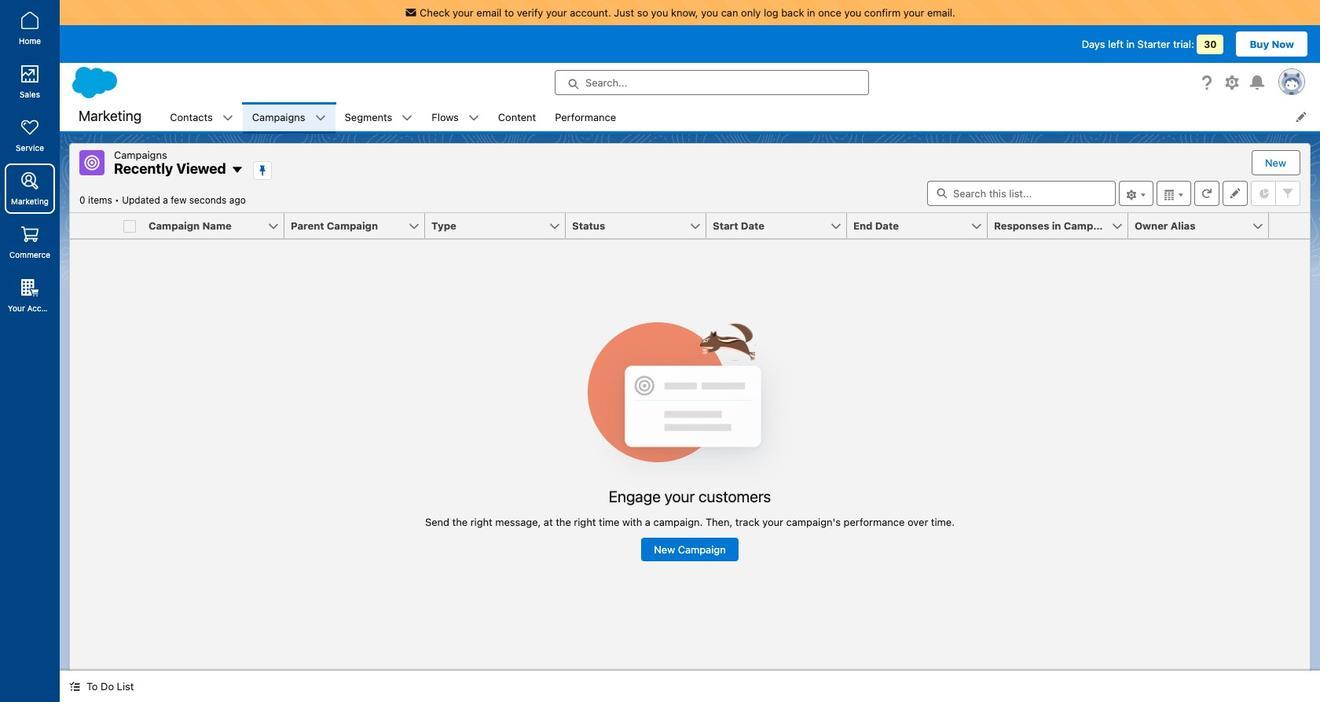 Task type: describe. For each thing, give the bounding box(es) containing it.
action image
[[1270, 213, 1311, 238]]

2 right from the left
[[574, 515, 596, 528]]

text default image inside to do list button
[[69, 681, 80, 692]]

parent campaign
[[291, 219, 378, 232]]

contacts
[[170, 110, 213, 123]]

campaign inside "button"
[[1064, 219, 1116, 232]]

trial:
[[1174, 38, 1195, 50]]

type button
[[425, 213, 549, 238]]

new button
[[1253, 151, 1300, 175]]

text default image for campaigns
[[231, 164, 244, 176]]

commerce
[[9, 250, 50, 259]]

2 you from the left
[[701, 6, 719, 19]]

over
[[908, 515, 929, 528]]

campaign name
[[149, 219, 232, 232]]

1 you from the left
[[651, 6, 669, 19]]

marketing link
[[5, 164, 55, 214]]

your left email
[[453, 6, 474, 19]]

campaigns link
[[243, 102, 315, 131]]

recently viewed|campaigns|list view element
[[69, 143, 1311, 671]]

service link
[[5, 110, 55, 160]]

campaign.
[[654, 515, 703, 528]]

0 vertical spatial in
[[807, 6, 816, 19]]

flows list item
[[422, 102, 489, 131]]

contacts link
[[161, 102, 222, 131]]

flows
[[432, 110, 459, 123]]

30
[[1205, 39, 1217, 50]]

start date element
[[707, 213, 857, 239]]

segments link
[[335, 102, 402, 131]]

action element
[[1270, 213, 1311, 239]]

text default image for marketing
[[222, 112, 233, 123]]

responses in campaign
[[994, 219, 1116, 232]]

days left in starter trial: 30
[[1082, 38, 1217, 50]]

start
[[713, 219, 739, 232]]

know,
[[671, 6, 699, 19]]

account
[[27, 303, 58, 313]]

flows link
[[422, 102, 468, 131]]

your account link
[[5, 270, 58, 321]]

recently viewed status
[[79, 194, 122, 206]]

check
[[420, 6, 450, 19]]

end date button
[[847, 213, 971, 238]]

alias
[[1171, 219, 1196, 232]]

check your email to verify your account. just so you know, you can only log back in once you confirm your email.
[[420, 6, 956, 19]]

search... button
[[555, 70, 869, 95]]

track
[[736, 515, 760, 528]]

3 you from the left
[[845, 6, 862, 19]]

parent
[[291, 219, 324, 232]]

starter
[[1138, 38, 1171, 50]]

campaign inside engage your customers status
[[678, 543, 726, 555]]

text default image inside flows list item
[[468, 112, 479, 123]]

time.
[[932, 515, 955, 528]]

new campaign
[[654, 543, 726, 555]]

content link
[[489, 102, 546, 131]]

new for new campaign
[[654, 543, 675, 555]]

sales
[[20, 90, 40, 99]]

parent campaign button
[[285, 213, 408, 238]]

•
[[115, 194, 119, 206]]

0 vertical spatial a
[[163, 194, 168, 206]]

segments
[[345, 110, 393, 123]]

buy now
[[1250, 38, 1295, 50]]

a inside status
[[645, 515, 651, 528]]

email.
[[928, 6, 956, 19]]

send
[[425, 515, 450, 528]]

status element
[[566, 213, 716, 239]]

responses
[[994, 219, 1050, 232]]

performance link
[[546, 102, 626, 131]]

end
[[854, 219, 873, 232]]

marketing inside "link"
[[11, 197, 49, 206]]

viewed
[[176, 160, 226, 177]]

message,
[[496, 515, 541, 528]]

segments list item
[[335, 102, 422, 131]]

engage your customers status
[[425, 322, 955, 561]]

updated
[[122, 194, 160, 206]]

owner
[[1135, 219, 1169, 232]]

type element
[[425, 213, 575, 239]]

home
[[19, 36, 41, 46]]

confirm
[[865, 6, 901, 19]]

your up campaign. at the bottom of page
[[665, 487, 695, 505]]

just
[[614, 6, 635, 19]]

your right track
[[763, 515, 784, 528]]

can
[[721, 6, 739, 19]]

seconds
[[189, 194, 227, 206]]

few
[[171, 194, 187, 206]]

recently
[[114, 160, 173, 177]]

campaigns list item
[[243, 102, 335, 131]]

account.
[[570, 6, 611, 19]]

engage your customers
[[609, 487, 772, 505]]

email
[[477, 6, 502, 19]]

performance
[[844, 515, 905, 528]]



Task type: vqa. For each thing, say whether or not it's contained in the screenshot.
trial:
yes



Task type: locate. For each thing, give the bounding box(es) containing it.
status button
[[566, 213, 689, 238]]

1 horizontal spatial campaigns
[[252, 110, 306, 123]]

list
[[161, 102, 1321, 131]]

sales link
[[5, 57, 55, 107]]

the right the send
[[452, 515, 468, 528]]

date right "end"
[[876, 219, 899, 232]]

your right verify
[[546, 6, 567, 19]]

responses in campaign button
[[988, 213, 1116, 238]]

name
[[202, 219, 232, 232]]

1 horizontal spatial the
[[556, 515, 571, 528]]

service
[[16, 143, 44, 153]]

date
[[741, 219, 765, 232], [876, 219, 899, 232]]

text default image left to
[[69, 681, 80, 692]]

to
[[86, 680, 98, 693]]

back
[[782, 6, 805, 19]]

cell
[[117, 213, 142, 239]]

start date button
[[707, 213, 830, 238]]

status
[[572, 219, 606, 232]]

campaign name button
[[142, 213, 267, 238]]

new inside button
[[654, 543, 675, 555]]

do
[[101, 680, 114, 693]]

1 horizontal spatial text default image
[[315, 112, 326, 123]]

start date
[[713, 219, 765, 232]]

recently viewed
[[114, 160, 226, 177]]

new up the action image
[[1266, 156, 1287, 169]]

items
[[88, 194, 112, 206]]

1 horizontal spatial you
[[701, 6, 719, 19]]

date for start date
[[741, 219, 765, 232]]

marketing up campaigns image
[[79, 108, 142, 124]]

text default image right contacts at the left of page
[[222, 112, 233, 123]]

home link
[[5, 3, 55, 53]]

new down campaign. at the bottom of page
[[654, 543, 675, 555]]

so
[[637, 6, 649, 19]]

0 horizontal spatial campaigns
[[114, 149, 167, 161]]

owner alias element
[[1129, 213, 1279, 239]]

marketing
[[79, 108, 142, 124], [11, 197, 49, 206]]

now
[[1272, 38, 1295, 50]]

to do list button
[[60, 671, 143, 702]]

owner alias button
[[1129, 213, 1252, 238]]

new
[[1266, 156, 1287, 169], [654, 543, 675, 555]]

0 vertical spatial marketing
[[79, 108, 142, 124]]

marketing up 'commerce' link
[[11, 197, 49, 206]]

campaign down few
[[149, 219, 200, 232]]

parent campaign element
[[285, 213, 435, 239]]

your left email.
[[904, 6, 925, 19]]

new campaign button
[[642, 537, 739, 561]]

item number element
[[70, 213, 117, 239]]

ago
[[229, 194, 246, 206]]

campaign inside 'button'
[[149, 219, 200, 232]]

you right once
[[845, 6, 862, 19]]

new for new
[[1266, 156, 1287, 169]]

0 items • updated a few seconds ago
[[79, 194, 246, 206]]

the
[[452, 515, 468, 528], [556, 515, 571, 528]]

1 vertical spatial new
[[654, 543, 675, 555]]

campaign's
[[787, 515, 841, 528]]

responses in campaign element
[[988, 213, 1138, 239]]

campaigns image
[[79, 150, 105, 175]]

date for end date
[[876, 219, 899, 232]]

1 vertical spatial in
[[1127, 38, 1135, 50]]

engage
[[609, 487, 661, 505]]

campaigns right contacts list item
[[252, 110, 306, 123]]

1 horizontal spatial right
[[574, 515, 596, 528]]

right left time
[[574, 515, 596, 528]]

text default image left flows
[[402, 112, 413, 123]]

then,
[[706, 515, 733, 528]]

0
[[79, 194, 85, 206]]

1 horizontal spatial marketing
[[79, 108, 142, 124]]

content
[[498, 110, 536, 123]]

to
[[505, 6, 514, 19]]

2 date from the left
[[876, 219, 899, 232]]

buy
[[1250, 38, 1270, 50]]

to do list
[[86, 680, 134, 693]]

text default image for campaigns
[[315, 112, 326, 123]]

end date element
[[847, 213, 998, 239]]

campaigns inside "list item"
[[252, 110, 306, 123]]

new inside button
[[1266, 156, 1287, 169]]

you left can
[[701, 6, 719, 19]]

your account
[[8, 303, 58, 313]]

owner alias
[[1135, 219, 1196, 232]]

0 vertical spatial campaigns
[[252, 110, 306, 123]]

2 horizontal spatial in
[[1127, 38, 1135, 50]]

in right back in the top right of the page
[[807, 6, 816, 19]]

text default image left segments in the left top of the page
[[315, 112, 326, 123]]

0 horizontal spatial the
[[452, 515, 468, 528]]

your
[[8, 303, 25, 313]]

a left few
[[163, 194, 168, 206]]

once
[[819, 6, 842, 19]]

time
[[599, 515, 620, 528]]

in right the 'left'
[[1127, 38, 1135, 50]]

text default image up ago
[[231, 164, 244, 176]]

performance
[[555, 110, 617, 123]]

1 horizontal spatial new
[[1266, 156, 1287, 169]]

item number image
[[70, 213, 117, 238]]

2 horizontal spatial text default image
[[402, 112, 413, 123]]

campaigns
[[252, 110, 306, 123], [114, 149, 167, 161]]

1 vertical spatial a
[[645, 515, 651, 528]]

0 horizontal spatial in
[[807, 6, 816, 19]]

left
[[1108, 38, 1124, 50]]

campaign left owner
[[1064, 219, 1116, 232]]

text default image right flows
[[468, 112, 479, 123]]

cell inside recently viewed|campaigns|list view element
[[117, 213, 142, 239]]

1 horizontal spatial a
[[645, 515, 651, 528]]

1 vertical spatial campaigns
[[114, 149, 167, 161]]

text default image inside recently viewed|campaigns|list view element
[[231, 164, 244, 176]]

0 horizontal spatial new
[[654, 543, 675, 555]]

type
[[432, 219, 457, 232]]

in right responses
[[1052, 219, 1062, 232]]

commerce link
[[5, 217, 55, 267]]

1 right from the left
[[471, 515, 493, 528]]

list containing contacts
[[161, 102, 1321, 131]]

contacts list item
[[161, 102, 243, 131]]

text default image inside contacts list item
[[222, 112, 233, 123]]

campaign down send the right message, at the right time with a campaign. then, track your campaign's performance over time.
[[678, 543, 726, 555]]

with
[[623, 515, 643, 528]]

0 vertical spatial new
[[1266, 156, 1287, 169]]

1 the from the left
[[452, 515, 468, 528]]

date inside end date button
[[876, 219, 899, 232]]

list
[[117, 680, 134, 693]]

Search Recently Viewed list view. search field
[[928, 181, 1116, 206]]

0 horizontal spatial date
[[741, 219, 765, 232]]

buy now button
[[1237, 31, 1308, 57]]

your
[[453, 6, 474, 19], [546, 6, 567, 19], [904, 6, 925, 19], [665, 487, 695, 505], [763, 515, 784, 528]]

you
[[651, 6, 669, 19], [701, 6, 719, 19], [845, 6, 862, 19]]

0 horizontal spatial marketing
[[11, 197, 49, 206]]

in inside "button"
[[1052, 219, 1062, 232]]

log
[[764, 6, 779, 19]]

at
[[544, 515, 553, 528]]

you right 'so'
[[651, 6, 669, 19]]

right
[[471, 515, 493, 528], [574, 515, 596, 528]]

text default image inside segments list item
[[402, 112, 413, 123]]

1 vertical spatial marketing
[[11, 197, 49, 206]]

text default image for segments
[[402, 112, 413, 123]]

2 the from the left
[[556, 515, 571, 528]]

right left 'message,'
[[471, 515, 493, 528]]

1 date from the left
[[741, 219, 765, 232]]

0 horizontal spatial you
[[651, 6, 669, 19]]

campaign name element
[[142, 213, 294, 239]]

search...
[[586, 76, 628, 89]]

campaigns up updated
[[114, 149, 167, 161]]

0 horizontal spatial text default image
[[69, 681, 80, 692]]

date inside the start date button
[[741, 219, 765, 232]]

2 horizontal spatial you
[[845, 6, 862, 19]]

date right start on the top right of the page
[[741, 219, 765, 232]]

0 horizontal spatial a
[[163, 194, 168, 206]]

a right with
[[645, 515, 651, 528]]

1 horizontal spatial date
[[876, 219, 899, 232]]

send the right message, at the right time with a campaign. then, track your campaign's performance over time.
[[425, 515, 955, 528]]

text default image
[[222, 112, 233, 123], [468, 112, 479, 123], [231, 164, 244, 176]]

verify
[[517, 6, 544, 19]]

2 vertical spatial in
[[1052, 219, 1062, 232]]

the right at
[[556, 515, 571, 528]]

only
[[741, 6, 761, 19]]

1 horizontal spatial in
[[1052, 219, 1062, 232]]

days
[[1082, 38, 1106, 50]]

0 horizontal spatial right
[[471, 515, 493, 528]]

end date
[[854, 219, 899, 232]]

text default image inside campaigns "list item"
[[315, 112, 326, 123]]

campaign right "parent"
[[327, 219, 378, 232]]

campaign
[[149, 219, 200, 232], [327, 219, 378, 232], [1064, 219, 1116, 232], [678, 543, 726, 555]]

text default image
[[315, 112, 326, 123], [402, 112, 413, 123], [69, 681, 80, 692]]



